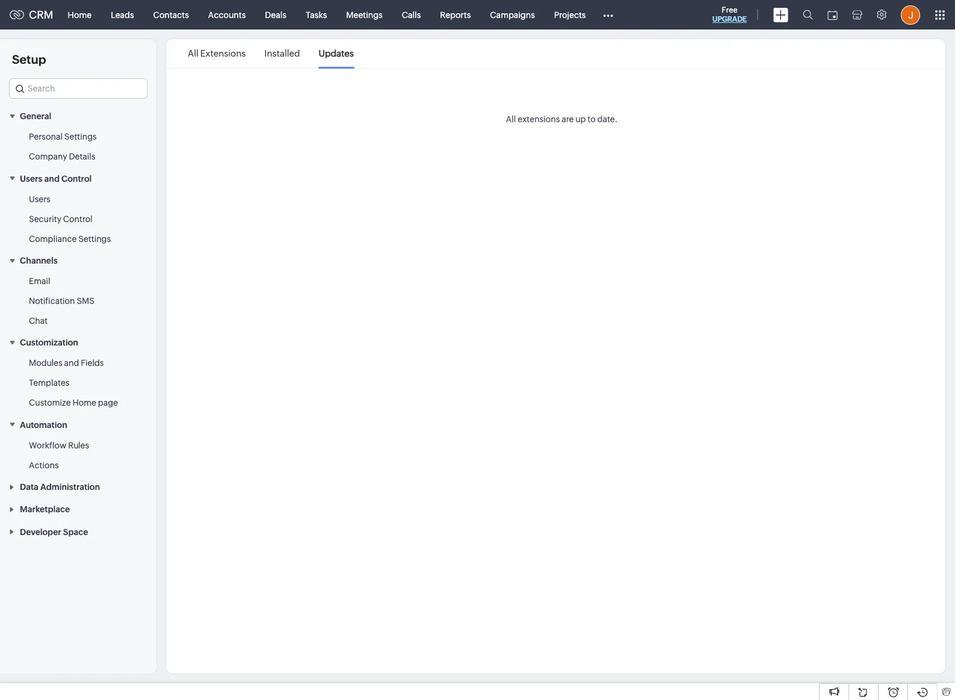 Task type: locate. For each thing, give the bounding box(es) containing it.
marketplace
[[20, 505, 70, 514]]

customization region
[[0, 354, 157, 413]]

updates link
[[319, 40, 354, 67]]

users
[[20, 174, 42, 183], [29, 194, 51, 204]]

and inside customization region
[[64, 358, 79, 368]]

0 vertical spatial settings
[[64, 132, 97, 142]]

settings for personal settings
[[64, 132, 97, 142]]

general button
[[0, 105, 157, 127]]

administration
[[40, 482, 100, 492]]

accounts
[[208, 10, 246, 20]]

control
[[61, 174, 92, 183], [63, 214, 93, 224]]

modules and fields
[[29, 358, 104, 368]]

sms
[[77, 296, 95, 306]]

leads link
[[101, 0, 144, 29]]

automation
[[20, 420, 67, 430]]

0 horizontal spatial and
[[44, 174, 60, 183]]

control up compliance settings
[[63, 214, 93, 224]]

1 horizontal spatial and
[[64, 358, 79, 368]]

all
[[188, 48, 199, 58], [506, 114, 516, 124]]

projects link
[[545, 0, 596, 29]]

data administration
[[20, 482, 100, 492]]

and down company at the top left of the page
[[44, 174, 60, 183]]

all left extensions
[[506, 114, 516, 124]]

all left the "extensions"
[[188, 48, 199, 58]]

templates link
[[29, 377, 69, 389]]

modules
[[29, 358, 62, 368]]

data
[[20, 482, 38, 492]]

crm
[[29, 8, 53, 21]]

updates
[[319, 48, 354, 58]]

settings up channels dropdown button
[[78, 234, 111, 244]]

1 vertical spatial home
[[73, 398, 96, 408]]

space
[[63, 527, 88, 537]]

1 vertical spatial all
[[506, 114, 516, 124]]

0 horizontal spatial all
[[188, 48, 199, 58]]

actions
[[29, 460, 59, 470]]

chat link
[[29, 315, 48, 327]]

0 vertical spatial control
[[61, 174, 92, 183]]

1 vertical spatial control
[[63, 214, 93, 224]]

create menu element
[[766, 0, 796, 29]]

accounts link
[[199, 0, 255, 29]]

None field
[[9, 78, 147, 99]]

page
[[98, 398, 118, 408]]

fields
[[81, 358, 104, 368]]

users for users
[[29, 194, 51, 204]]

deals
[[265, 10, 287, 20]]

extensions
[[518, 114, 560, 124]]

settings inside personal settings link
[[64, 132, 97, 142]]

search element
[[796, 0, 821, 29]]

users up security
[[29, 194, 51, 204]]

leads
[[111, 10, 134, 20]]

developer space button
[[0, 520, 157, 543]]

users inside region
[[29, 194, 51, 204]]

control inside region
[[63, 214, 93, 224]]

and inside dropdown button
[[44, 174, 60, 183]]

and
[[44, 174, 60, 183], [64, 358, 79, 368]]

personal
[[29, 132, 63, 142]]

workflow
[[29, 441, 66, 450]]

0 vertical spatial users
[[20, 174, 42, 183]]

meetings link
[[337, 0, 392, 29]]

security control
[[29, 214, 93, 224]]

settings inside 'compliance settings' link
[[78, 234, 111, 244]]

reports link
[[431, 0, 481, 29]]

and for modules
[[64, 358, 79, 368]]

0 vertical spatial all
[[188, 48, 199, 58]]

1 vertical spatial settings
[[78, 234, 111, 244]]

1 vertical spatial users
[[29, 194, 51, 204]]

Other Modules field
[[596, 5, 622, 24]]

customization
[[20, 338, 78, 348]]

users inside dropdown button
[[20, 174, 42, 183]]

settings
[[64, 132, 97, 142], [78, 234, 111, 244]]

compliance settings link
[[29, 233, 111, 245]]

users and control region
[[0, 189, 157, 249]]

profile image
[[901, 5, 920, 24]]

personal settings link
[[29, 131, 97, 143]]

settings up the details
[[64, 132, 97, 142]]

and for users
[[44, 174, 60, 183]]

and left the fields
[[64, 358, 79, 368]]

reports
[[440, 10, 471, 20]]

crm link
[[10, 8, 53, 21]]

control down the details
[[61, 174, 92, 183]]

0 vertical spatial and
[[44, 174, 60, 183]]

home
[[68, 10, 92, 20], [73, 398, 96, 408]]

1 vertical spatial and
[[64, 358, 79, 368]]

home right crm
[[68, 10, 92, 20]]

home up the automation dropdown button
[[73, 398, 96, 408]]

templates
[[29, 378, 69, 388]]

free
[[722, 5, 738, 14]]

1 horizontal spatial all
[[506, 114, 516, 124]]

rules
[[68, 441, 89, 450]]

all extensions are up to date.
[[506, 114, 618, 124]]

automation button
[[0, 413, 157, 436]]

customization button
[[0, 331, 157, 354]]

users up users link at the top
[[20, 174, 42, 183]]



Task type: describe. For each thing, give the bounding box(es) containing it.
workflow rules
[[29, 441, 89, 450]]

security control link
[[29, 213, 93, 225]]

customize
[[29, 398, 71, 408]]

company details link
[[29, 151, 95, 163]]

notification
[[29, 296, 75, 306]]

campaigns
[[490, 10, 535, 20]]

company
[[29, 152, 67, 162]]

calls link
[[392, 0, 431, 29]]

contacts link
[[144, 0, 199, 29]]

date.
[[598, 114, 618, 124]]

data administration button
[[0, 475, 157, 498]]

up
[[576, 114, 586, 124]]

all extensions link
[[188, 40, 246, 67]]

users and control button
[[0, 167, 157, 189]]

campaigns link
[[481, 0, 545, 29]]

home link
[[58, 0, 101, 29]]

calls
[[402, 10, 421, 20]]

modules and fields link
[[29, 357, 104, 369]]

notification sms
[[29, 296, 95, 306]]

control inside dropdown button
[[61, 174, 92, 183]]

0 vertical spatial home
[[68, 10, 92, 20]]

home inside customization region
[[73, 398, 96, 408]]

customize home page
[[29, 398, 118, 408]]

Search text field
[[10, 79, 147, 98]]

compliance
[[29, 234, 77, 244]]

personal settings
[[29, 132, 97, 142]]

actions link
[[29, 459, 59, 471]]

email
[[29, 276, 50, 286]]

general
[[20, 112, 51, 121]]

developer
[[20, 527, 61, 537]]

installed link
[[265, 40, 300, 67]]

chat
[[29, 316, 48, 326]]

workflow rules link
[[29, 439, 89, 451]]

all extensions
[[188, 48, 246, 58]]

customize home page link
[[29, 397, 118, 409]]

search image
[[803, 10, 813, 20]]

upgrade
[[713, 15, 747, 23]]

channels region
[[0, 272, 157, 331]]

channels button
[[0, 249, 157, 272]]

installed
[[265, 48, 300, 58]]

notification sms link
[[29, 295, 95, 307]]

setup
[[12, 52, 46, 66]]

tasks
[[306, 10, 327, 20]]

contacts
[[153, 10, 189, 20]]

free upgrade
[[713, 5, 747, 23]]

extensions
[[200, 48, 246, 58]]

automation region
[[0, 436, 157, 475]]

are
[[562, 114, 574, 124]]

users and control
[[20, 174, 92, 183]]

developer space
[[20, 527, 88, 537]]

users link
[[29, 193, 51, 205]]

meetings
[[346, 10, 383, 20]]

profile element
[[894, 0, 928, 29]]

create menu image
[[774, 8, 789, 22]]

company details
[[29, 152, 95, 162]]

marketplace button
[[0, 498, 157, 520]]

security
[[29, 214, 61, 224]]

tasks link
[[296, 0, 337, 29]]

settings for compliance settings
[[78, 234, 111, 244]]

email link
[[29, 275, 50, 287]]

all for all extensions are up to date.
[[506, 114, 516, 124]]

deals link
[[255, 0, 296, 29]]

to
[[588, 114, 596, 124]]

users for users and control
[[20, 174, 42, 183]]

calendar image
[[828, 10, 838, 20]]

channels
[[20, 256, 58, 266]]

projects
[[554, 10, 586, 20]]

general region
[[0, 127, 157, 167]]

compliance settings
[[29, 234, 111, 244]]

details
[[69, 152, 95, 162]]

all for all extensions
[[188, 48, 199, 58]]



Task type: vqa. For each thing, say whether or not it's contained in the screenshot.


